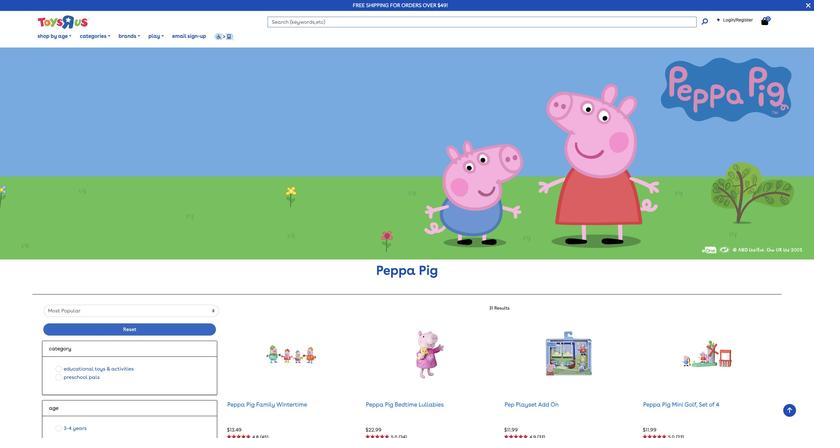 Task type: locate. For each thing, give the bounding box(es) containing it.
$11.99 for pep
[[505, 427, 518, 433]]

age up 3-4 years button in the bottom of the page
[[49, 405, 59, 411]]

2 $11.99 from the left
[[644, 427, 657, 433]]

preschool pals button
[[54, 373, 102, 381]]

pep playset add on link
[[505, 401, 559, 408]]

years
[[73, 425, 87, 431]]

pep playset add on image
[[543, 322, 596, 386]]

email sign-up link
[[168, 28, 210, 44]]

peppa pig mini golf, set of 4
[[644, 401, 720, 408]]

3-4 years
[[64, 425, 87, 431]]

category
[[49, 345, 71, 352]]

4 inside button
[[69, 425, 72, 431]]

golf,
[[685, 401, 698, 408]]

0 horizontal spatial 4
[[69, 425, 72, 431]]

$13.49
[[227, 427, 242, 433]]

&
[[107, 366, 110, 372]]

pig for peppa pig
[[419, 263, 438, 278]]

1 $11.99 from the left
[[505, 427, 518, 433]]

1 vertical spatial age
[[49, 405, 59, 411]]

age
[[58, 33, 68, 39], [49, 405, 59, 411]]

orders
[[402, 2, 422, 8]]

peppa
[[377, 263, 416, 278], [228, 401, 245, 408], [366, 401, 384, 408], [644, 401, 661, 408]]

playset
[[516, 401, 537, 408]]

wintertime
[[277, 401, 307, 408]]

0 horizontal spatial $11.99
[[505, 427, 518, 433]]

shopping bag image
[[762, 17, 769, 25]]

activities
[[111, 366, 134, 372]]

categories button
[[76, 28, 115, 44]]

over
[[423, 2, 437, 8]]

4 left years
[[69, 425, 72, 431]]

4 right of at the right of page
[[717, 401, 720, 408]]

age right by
[[58, 33, 68, 39]]

menu bar
[[33, 25, 815, 48]]

$11.99
[[505, 427, 518, 433], [644, 427, 657, 433]]

0 vertical spatial age
[[58, 33, 68, 39]]

shop by age
[[38, 33, 68, 39]]

shop by age button
[[33, 28, 76, 44]]

peppa pig bedtime lullabies link
[[366, 401, 444, 408]]

31 results
[[490, 305, 510, 310]]

1 vertical spatial 4
[[69, 425, 72, 431]]

pep playset add on
[[505, 401, 559, 408]]

free shipping for orders over $49! link
[[353, 2, 449, 8]]

reset
[[123, 326, 137, 332]]

0 link
[[762, 16, 776, 25]]

by
[[51, 33, 57, 39]]

preschool
[[64, 374, 88, 380]]

categories
[[80, 33, 107, 39]]

pals
[[89, 374, 100, 380]]

3-4 years button
[[54, 424, 89, 433]]

pig
[[419, 263, 438, 278], [247, 401, 255, 408], [385, 401, 394, 408], [663, 401, 671, 408]]

4
[[717, 401, 720, 408], [69, 425, 72, 431]]

category element
[[49, 345, 211, 353]]

None search field
[[268, 17, 708, 27]]

1 horizontal spatial 4
[[717, 401, 720, 408]]

peppa pig
[[377, 263, 438, 278]]

educational toys & activities
[[64, 366, 134, 372]]

1 horizontal spatial $11.99
[[644, 427, 657, 433]]

0
[[768, 16, 770, 21]]



Task type: describe. For each thing, give the bounding box(es) containing it.
email
[[172, 33, 186, 39]]

preschool pals
[[64, 374, 100, 380]]

pig for peppa pig bedtime lullabies
[[385, 401, 394, 408]]

peppa pig bedtime lullabies image
[[404, 322, 457, 386]]

play
[[149, 33, 160, 39]]

pig for peppa pig family wintertime
[[247, 401, 255, 408]]

bedtime
[[395, 401, 418, 408]]

close button image
[[807, 2, 811, 9]]

product-tab tab panel
[[37, 305, 778, 438]]

pep
[[505, 401, 515, 408]]

peppa for peppa pig
[[377, 263, 416, 278]]

Enter Keyword or Item No. search field
[[268, 17, 697, 27]]

educational
[[64, 366, 94, 372]]

login/register
[[724, 17, 754, 22]]

email sign-up
[[172, 33, 206, 39]]

peppa pig family wintertime link
[[228, 401, 307, 408]]

for
[[390, 2, 401, 8]]

peppa pig mini golf, set of 4 image
[[682, 322, 734, 386]]

reset button
[[44, 323, 216, 336]]

peppa pig mini golf, set of 4 link
[[644, 401, 720, 408]]

peppa pig main content
[[0, 48, 815, 438]]

educational toys & activities button
[[54, 365, 136, 373]]

0 vertical spatial 4
[[717, 401, 720, 408]]

3-
[[64, 425, 69, 431]]

family
[[256, 401, 275, 408]]

login/register button
[[717, 17, 754, 23]]

toys
[[95, 366, 105, 372]]

peppa for peppa pig bedtime lullabies
[[366, 401, 384, 408]]

peppa for peppa pig family wintertime
[[228, 401, 245, 408]]

peppa pig family wintertime image
[[265, 322, 318, 386]]

shipping
[[366, 2, 389, 8]]

$22.99
[[366, 427, 382, 433]]

pig for peppa pig mini golf, set of 4
[[663, 401, 671, 408]]

free shipping for orders over $49!
[[353, 2, 449, 8]]

up
[[200, 33, 206, 39]]

results
[[495, 305, 510, 310]]

shop
[[38, 33, 49, 39]]

on
[[551, 401, 559, 408]]

sign-
[[188, 33, 200, 39]]

peppa pig bedtime lullabies
[[366, 401, 444, 408]]

brands
[[119, 33, 136, 39]]

31
[[490, 305, 494, 310]]

mini
[[673, 401, 684, 408]]

age element
[[49, 404, 211, 412]]

set
[[700, 401, 708, 408]]

add
[[539, 401, 550, 408]]

toys r us image
[[37, 15, 89, 29]]

$11.99 for peppa
[[644, 427, 657, 433]]

menu bar containing shop by age
[[33, 25, 815, 48]]

peppa pig family wintertime
[[228, 401, 307, 408]]

peppa for peppa pig mini golf, set of 4
[[644, 401, 661, 408]]

free
[[353, 2, 365, 8]]

$49!
[[438, 2, 449, 8]]

brands button
[[115, 28, 144, 44]]

age inside dropdown button
[[58, 33, 68, 39]]

age inside product-tab tab panel
[[49, 405, 59, 411]]

play button
[[144, 28, 168, 44]]

this icon serves as a link to download the essential accessibility assistive technology app for individuals with physical disabilities. it is featured as part of our commitment to diversity and inclusion. image
[[214, 33, 234, 40]]

lullabies
[[419, 401, 444, 408]]

of
[[710, 401, 715, 408]]



Task type: vqa. For each thing, say whether or not it's contained in the screenshot.


